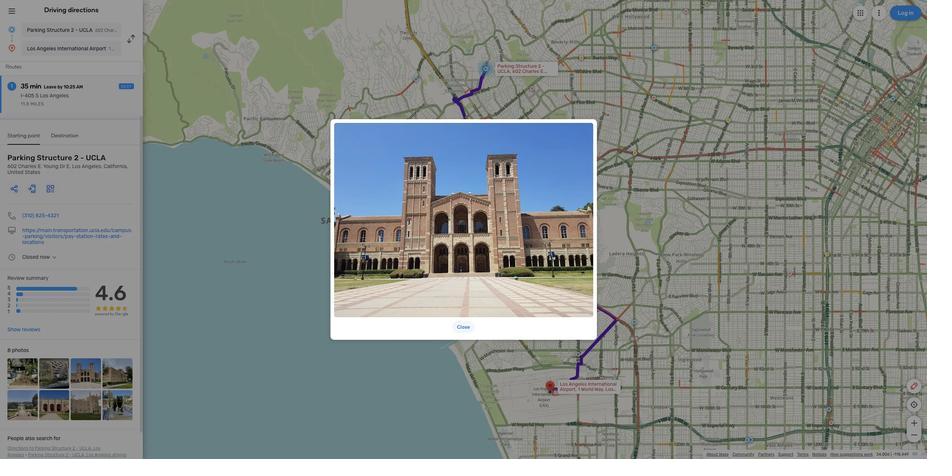 Task type: describe. For each thing, give the bounding box(es) containing it.
review
[[7, 275, 25, 281]]

structure for parking structure 2 - ucla 602 charles e. young dr e, los angeles, california, united states
[[37, 153, 72, 162]]

image 8 of parking structure 2 - ucla, los angeles image
[[102, 390, 133, 420]]

parking structure 2 - ucla 602 charles e. young dr e, los angeles, california, united states
[[7, 153, 128, 176]]

california,
[[104, 163, 128, 170]]

driving directions
[[44, 6, 99, 14]]

destination
[[51, 133, 79, 139]]

5 4 3 2 1
[[7, 285, 11, 315]]

90045,
[[588, 392, 604, 397]]

reviews
[[22, 327, 40, 333]]

terms link
[[798, 452, 809, 457]]

now
[[40, 254, 50, 260]]

young
[[43, 163, 58, 170]]

- inside https://main.transportation.ucla.edu/campus -parking/visitors/pay-station-rates-and- locations
[[22, 233, 25, 240]]

clock image
[[7, 253, 16, 262]]

current location image
[[7, 25, 16, 34]]

(310) 825-4321
[[22, 213, 59, 219]]

- inside parking structure 2 - ucla 602 charles e. young dr e, los angeles, california, united states
[[80, 153, 84, 162]]

image 3 of parking structure 2 - ucla, los angeles image
[[71, 358, 101, 389]]

miles
[[30, 101, 44, 107]]

world
[[581, 387, 594, 392]]

support
[[779, 452, 794, 457]]

i-405 s los angeles 11.8 miles
[[21, 93, 69, 107]]

parking structure 2 - ucla, los angeles driving
[[7, 453, 127, 459]]

2 for parking structure 2 - ucla, los angeles driving
[[66, 453, 68, 458]]

los inside i-405 s los angeles 11.8 miles
[[40, 93, 48, 99]]

airport,
[[560, 387, 577, 392]]

10:25
[[64, 84, 75, 90]]

angeles, inside parking structure 2 - ucla 602 charles e. young dr e, los angeles, california, united states
[[82, 163, 102, 170]]

parking structure 2 - ucla, los angeles driving link
[[7, 453, 127, 459]]

angeles inside i-405 s los angeles 11.8 miles
[[50, 93, 69, 99]]

point
[[28, 133, 40, 139]]

los angeles international airport
[[27, 46, 106, 52]]

parking for parking structure 2 - ucla 602 charles e. young dr e, los angeles, california, united states
[[7, 153, 35, 162]]

- inside button
[[75, 27, 78, 33]]

1 for los angeles international airport, 1 world way, los angeles, ca 90045, usa
[[578, 387, 580, 392]]

community link
[[733, 452, 755, 457]]

1 for 5 4 3 2 1
[[7, 309, 10, 315]]

how
[[831, 452, 839, 457]]

angeles inside parking structure 2 - ucla, los angeles driving
[[95, 453, 111, 458]]

zoom out image
[[910, 431, 919, 440]]

parking for parking structure 2 - ucla, los angeles driving
[[28, 453, 44, 458]]

airport
[[89, 46, 106, 52]]

los inside parking structure 2 - ucla 602 charles e. young dr e, los angeles, california, united states
[[72, 163, 81, 170]]

waze
[[719, 452, 729, 457]]

structure for parking structure 2 - ucla, los angeles driving
[[45, 453, 65, 458]]

show
[[7, 327, 21, 333]]

usa
[[605, 392, 615, 397]]

international for airport
[[57, 46, 88, 52]]

about waze community partners support terms notices how suggestions work 34.006 | -118.449
[[707, 452, 909, 457]]

am
[[76, 84, 83, 90]]

34.006
[[877, 452, 890, 457]]

show reviews
[[7, 327, 40, 333]]

2 inside directions to parking structure 2 - ucla, los angeles
[[73, 446, 75, 451]]

https://main.transportation.ucla.edu/campus
[[22, 227, 131, 234]]

parking structure 2 - ucla
[[27, 27, 93, 33]]

locations
[[22, 239, 44, 246]]

terms
[[798, 452, 809, 457]]

parking structure 2 - ucla button
[[21, 22, 121, 37]]

zoom in image
[[910, 419, 919, 428]]

(310)
[[22, 213, 34, 219]]

e.
[[38, 163, 42, 170]]

for
[[54, 435, 61, 442]]

e,
[[66, 163, 71, 170]]

ucla for parking structure 2 - ucla
[[79, 27, 93, 33]]

image 5 of parking structure 2 - ucla, los angeles image
[[7, 390, 38, 420]]

way,
[[595, 387, 605, 392]]

ucla for parking structure 2 - ucla 602 charles e. young dr e, los angeles, california, united states
[[86, 153, 106, 162]]

driving
[[112, 453, 127, 458]]

11.8
[[21, 101, 29, 107]]

directions
[[7, 446, 28, 451]]

4.6
[[95, 281, 127, 306]]

los right way,
[[606, 387, 614, 392]]

2 inside 5 4 3 2 1
[[7, 303, 10, 309]]

i-
[[21, 93, 25, 99]]

starting
[[7, 133, 26, 139]]

angeles inside button
[[37, 46, 56, 52]]

about
[[707, 452, 718, 457]]

los left world
[[560, 381, 568, 387]]

computer image
[[7, 226, 16, 235]]

https://main.transportation.ucla.edu/campus -parking/visitors/pay-station-rates-and- locations link
[[22, 227, 131, 246]]

los angeles international airport, 1 world way, los angeles, ca 90045, usa
[[560, 381, 617, 397]]

image 7 of parking structure 2 - ucla, los angeles image
[[71, 390, 101, 420]]

8
[[7, 347, 11, 354]]

parking for parking structure 2 - ucla
[[27, 27, 45, 33]]

s
[[35, 93, 39, 99]]

rates-
[[96, 233, 110, 240]]

image 4 of parking structure 2 - ucla, los angeles image
[[102, 358, 133, 389]]

dr
[[60, 163, 65, 170]]

leave
[[44, 84, 57, 90]]

notices link
[[813, 452, 827, 457]]

work
[[864, 452, 874, 457]]

summary
[[26, 275, 49, 281]]



Task type: locate. For each thing, give the bounding box(es) containing it.
los inside directions to parking structure 2 - ucla, los angeles
[[93, 446, 100, 451]]

community
[[733, 452, 755, 457]]

los right s
[[40, 93, 48, 99]]

1 inside 5 4 3 2 1
[[7, 309, 10, 315]]

angeles, left ca
[[560, 392, 579, 397]]

ucla up california,
[[86, 153, 106, 162]]

link image
[[912, 451, 918, 457]]

los right e,
[[72, 163, 81, 170]]

angeles
[[37, 46, 56, 52], [50, 93, 69, 99], [569, 381, 587, 387], [7, 453, 24, 458], [95, 453, 111, 458]]

international
[[57, 46, 88, 52], [588, 381, 617, 387]]

driving
[[44, 6, 66, 14]]

by
[[58, 84, 63, 90]]

starting point button
[[7, 133, 40, 145]]

- inside parking structure 2 - ucla, los angeles driving
[[69, 453, 72, 458]]

405
[[25, 93, 34, 99]]

https://main.transportation.ucla.edu/campus -parking/visitors/pay-station-rates-and- locations
[[22, 227, 131, 246]]

angeles down by in the left top of the page
[[50, 93, 69, 99]]

825-
[[35, 213, 47, 219]]

best
[[121, 84, 132, 89]]

parking right the current location icon
[[27, 27, 45, 33]]

destination button
[[51, 133, 79, 144]]

1 inside los angeles international airport, 1 world way, los angeles, ca 90045, usa
[[578, 387, 580, 392]]

structure down for
[[45, 453, 65, 458]]

charles
[[18, 163, 36, 170]]

image 2 of parking structure 2 - ucla, los angeles image
[[39, 358, 69, 389]]

ucla down "directions"
[[79, 27, 93, 33]]

1 horizontal spatial 1
[[11, 83, 13, 89]]

search
[[36, 435, 52, 442]]

review summary
[[7, 275, 49, 281]]

to
[[29, 446, 34, 451]]

structure inside parking structure 2 - ucla, los angeles driving
[[45, 453, 65, 458]]

3
[[7, 297, 11, 303]]

2
[[71, 27, 74, 33], [74, 153, 79, 162], [7, 303, 10, 309], [73, 446, 75, 451], [66, 453, 68, 458]]

0 horizontal spatial 1
[[7, 309, 10, 315]]

2 inside parking structure 2 - ucla, los angeles driving
[[66, 453, 68, 458]]

los left the driving
[[86, 453, 94, 458]]

structure up los angeles international airport at the left top
[[47, 27, 70, 33]]

0 horizontal spatial angeles,
[[82, 163, 102, 170]]

-
[[75, 27, 78, 33], [80, 153, 84, 162], [22, 233, 25, 240], [76, 446, 78, 451], [893, 452, 895, 457], [69, 453, 72, 458]]

8 photos
[[7, 347, 29, 354]]

structure up the young
[[37, 153, 72, 162]]

los inside button
[[27, 46, 36, 52]]

1 vertical spatial ucla
[[86, 153, 106, 162]]

angeles, right e,
[[82, 163, 102, 170]]

international inside los angeles international airport, 1 world way, los angeles, ca 90045, usa
[[588, 381, 617, 387]]

parking down to
[[28, 453, 44, 458]]

call image
[[7, 211, 16, 220]]

min
[[30, 82, 41, 90]]

how suggestions work link
[[831, 452, 874, 457]]

2 inside button
[[71, 27, 74, 33]]

ucla inside button
[[79, 27, 93, 33]]

closed now
[[22, 254, 50, 260]]

los up parking structure 2 - ucla, los angeles driving
[[93, 446, 100, 451]]

1 left "35"
[[11, 83, 13, 89]]

1 left ca
[[578, 387, 580, 392]]

structure
[[47, 27, 70, 33], [37, 153, 72, 162], [52, 446, 71, 451], [45, 453, 65, 458]]

0 vertical spatial angeles,
[[82, 163, 102, 170]]

los angeles international airport button
[[21, 41, 121, 56]]

0 vertical spatial ucla,
[[79, 446, 92, 451]]

0 vertical spatial international
[[57, 46, 88, 52]]

pencil image
[[910, 382, 919, 391]]

chevron down image
[[50, 254, 59, 260]]

1 horizontal spatial angeles,
[[560, 392, 579, 397]]

1 vertical spatial international
[[588, 381, 617, 387]]

international for airport,
[[588, 381, 617, 387]]

angeles inside directions to parking structure 2 - ucla, los angeles
[[7, 453, 24, 458]]

35
[[21, 82, 29, 90]]

directions
[[68, 6, 99, 14]]

international down parking structure 2 - ucla button
[[57, 46, 88, 52]]

1 vertical spatial angeles,
[[560, 392, 579, 397]]

international inside los angeles international airport button
[[57, 46, 88, 52]]

ucla, inside directions to parking structure 2 - ucla, los angeles
[[79, 446, 92, 451]]

parking up charles
[[7, 153, 35, 162]]

about waze link
[[707, 452, 729, 457]]

starting point
[[7, 133, 40, 139]]

support link
[[779, 452, 794, 457]]

ucla inside parking structure 2 - ucla 602 charles e. young dr e, los angeles, california, united states
[[86, 153, 106, 162]]

los right location image
[[27, 46, 36, 52]]

people
[[7, 435, 24, 442]]

- inside directions to parking structure 2 - ucla, los angeles
[[76, 446, 78, 451]]

structure inside parking structure 2 - ucla button
[[47, 27, 70, 33]]

ucla, inside parking structure 2 - ucla, los angeles driving
[[73, 453, 85, 458]]

5
[[7, 285, 10, 291]]

602
[[7, 163, 17, 170]]

routes
[[6, 64, 22, 70]]

parking inside button
[[27, 27, 45, 33]]

ucla
[[79, 27, 93, 33], [86, 153, 106, 162]]

angeles, inside los angeles international airport, 1 world way, los angeles, ca 90045, usa
[[560, 392, 579, 397]]

closed now button
[[22, 254, 59, 260]]

4
[[7, 291, 11, 297]]

image 6 of parking structure 2 - ucla, los angeles image
[[39, 390, 69, 420]]

partners link
[[759, 452, 775, 457]]

photos
[[12, 347, 29, 354]]

people also search for
[[7, 435, 61, 442]]

directions to parking structure 2 - ucla, los angeles link
[[7, 446, 100, 458]]

angeles up ca
[[569, 381, 587, 387]]

parking inside parking structure 2 - ucla, los angeles driving
[[28, 453, 44, 458]]

0 horizontal spatial international
[[57, 46, 88, 52]]

ca
[[581, 392, 587, 397]]

1 horizontal spatial international
[[588, 381, 617, 387]]

1
[[11, 83, 13, 89], [7, 309, 10, 315], [578, 387, 580, 392]]

also
[[25, 435, 35, 442]]

structure for parking structure 2 - ucla
[[47, 27, 70, 33]]

2 for parking structure 2 - ucla 602 charles e. young dr e, los angeles, california, united states
[[74, 153, 79, 162]]

angeles down directions
[[7, 453, 24, 458]]

angeles inside los angeles international airport, 1 world way, los angeles, ca 90045, usa
[[569, 381, 587, 387]]

35 min leave by 10:25 am
[[21, 82, 83, 90]]

118.449
[[895, 452, 909, 457]]

angeles,
[[82, 163, 102, 170], [560, 392, 579, 397]]

and-
[[110, 233, 122, 240]]

|
[[891, 452, 892, 457]]

2 vertical spatial 1
[[578, 387, 580, 392]]

directions to parking structure 2 - ucla, los angeles
[[7, 446, 100, 458]]

parking inside directions to parking structure 2 - ucla, los angeles
[[35, 446, 50, 451]]

notices
[[813, 452, 827, 457]]

united
[[7, 169, 23, 176]]

2 horizontal spatial 1
[[578, 387, 580, 392]]

closed
[[22, 254, 39, 260]]

parking/visitors/pay-
[[25, 233, 76, 240]]

0 vertical spatial ucla
[[79, 27, 93, 33]]

structure inside directions to parking structure 2 - ucla, los angeles
[[52, 446, 71, 451]]

structure up parking structure 2 - ucla, los angeles driving
[[52, 446, 71, 451]]

international up 90045,
[[588, 381, 617, 387]]

1 down 3
[[7, 309, 10, 315]]

los inside parking structure 2 - ucla, los angeles driving
[[86, 453, 94, 458]]

angeles left the driving
[[95, 453, 111, 458]]

parking inside parking structure 2 - ucla 602 charles e. young dr e, los angeles, california, united states
[[7, 153, 35, 162]]

structure inside parking structure 2 - ucla 602 charles e. young dr e, los angeles, california, united states
[[37, 153, 72, 162]]

(310) 825-4321 link
[[22, 213, 59, 219]]

states
[[25, 169, 40, 176]]

2 for parking structure 2 - ucla
[[71, 27, 74, 33]]

1 vertical spatial ucla,
[[73, 453, 85, 458]]

location image
[[7, 44, 16, 53]]

2 inside parking structure 2 - ucla 602 charles e. young dr e, los angeles, california, united states
[[74, 153, 79, 162]]

suggestions
[[840, 452, 863, 457]]

1 vertical spatial 1
[[7, 309, 10, 315]]

image 1 of parking structure 2 - ucla, los angeles image
[[7, 358, 38, 389]]

parking down the search
[[35, 446, 50, 451]]

station-
[[76, 233, 96, 240]]

los
[[27, 46, 36, 52], [40, 93, 48, 99], [72, 163, 81, 170], [560, 381, 568, 387], [606, 387, 614, 392], [93, 446, 100, 451], [86, 453, 94, 458]]

partners
[[759, 452, 775, 457]]

0 vertical spatial 1
[[11, 83, 13, 89]]

angeles down parking structure 2 - ucla
[[37, 46, 56, 52]]

4321
[[47, 213, 59, 219]]



Task type: vqa. For each thing, say whether or not it's contained in the screenshot.
4.6
yes



